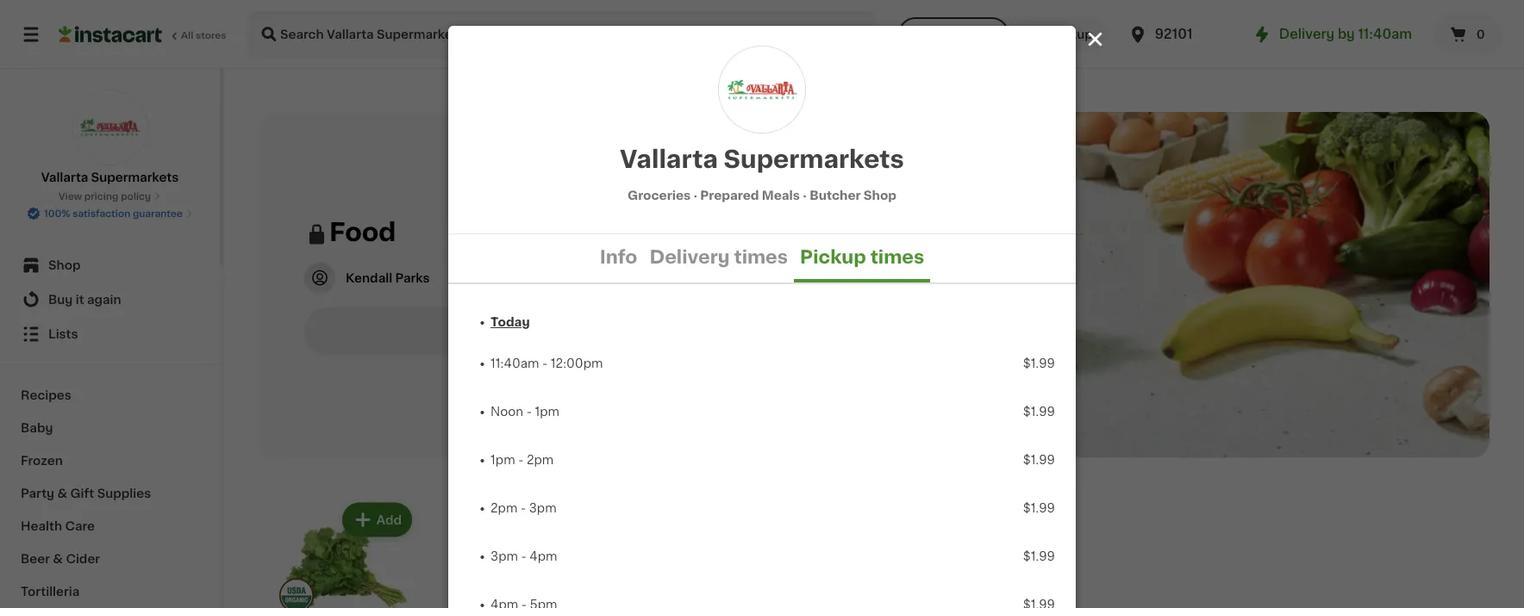 Task type: locate. For each thing, give the bounding box(es) containing it.
1 product group from the left
[[273, 500, 416, 609]]

0 vertical spatial supermarkets
[[724, 147, 905, 171]]

0 vertical spatial pickup
[[1051, 28, 1094, 41]]

· right meals
[[803, 189, 807, 201]]

1 horizontal spatial 11:40am
[[1359, 28, 1413, 41]]

shop right the butcher
[[864, 189, 897, 201]]

1 vertical spatial supermarkets
[[91, 172, 179, 184]]

shop up buy
[[48, 260, 81, 272]]

$1.99 for 4pm
[[1024, 551, 1056, 563]]

0 vertical spatial 11:40am
[[1359, 28, 1413, 41]]

1 · from the left
[[694, 189, 698, 201]]

0 horizontal spatial times
[[734, 248, 788, 266]]

recipes
[[21, 390, 71, 402]]

product group containing add
[[273, 500, 416, 609]]

pickup times tab
[[794, 235, 931, 283]]

1 vertical spatial vallarta
[[41, 172, 88, 184]]

satisfaction
[[73, 209, 130, 219]]

& left gift at the left bottom of the page
[[57, 488, 67, 500]]

1 vertical spatial shop
[[48, 260, 81, 272]]

& for beer
[[53, 554, 63, 566]]

vallarta supermarkets up "view pricing policy" link on the top left
[[41, 172, 179, 184]]

close modal image
[[1085, 28, 1107, 50]]

0
[[1477, 28, 1486, 41]]

guarantee
[[133, 209, 183, 219]]

11:40am right by
[[1359, 28, 1413, 41]]

edit items button
[[304, 307, 829, 356]]

edit
[[528, 324, 559, 339]]

vallarta supermarkets up groceries · prepared meals · butcher shop
[[620, 147, 905, 171]]

pickup inside tab
[[800, 248, 867, 266]]

delivery times tab
[[644, 235, 794, 283]]

0 horizontal spatial vallarta supermarkets logo image
[[72, 90, 148, 166]]

100% satisfaction guarantee
[[44, 209, 183, 219]]

0 horizontal spatial 1pm
[[491, 455, 515, 467]]

instacart logo image
[[59, 24, 162, 45]]

times
[[734, 248, 788, 266], [871, 248, 925, 266]]

1 horizontal spatial pickup
[[1051, 28, 1094, 41]]

0 button
[[1434, 14, 1504, 55]]

0 vertical spatial 3pm
[[529, 503, 557, 515]]

2pm down 1pm - 2pm
[[491, 503, 518, 515]]

baby
[[21, 423, 53, 435]]

1 vertical spatial pickup
[[800, 248, 867, 266]]

stores
[[196, 31, 227, 40]]

recipes link
[[10, 380, 210, 412]]

delivery left by
[[1280, 28, 1335, 41]]

3pm left 4pm
[[491, 551, 518, 563]]

supermarkets up "policy"
[[91, 172, 179, 184]]

delivery by 11:40am
[[1280, 28, 1413, 41]]

- up 2pm - 3pm
[[519, 455, 524, 467]]

pickup
[[1051, 28, 1094, 41], [800, 248, 867, 266]]

times inside 'tab'
[[734, 248, 788, 266]]

1 horizontal spatial supermarkets
[[724, 147, 905, 171]]

food
[[329, 220, 396, 244]]

1 times from the left
[[734, 248, 788, 266]]

- left 12:00pm
[[543, 358, 548, 370]]

buy
[[48, 294, 73, 306]]

2 $1.99 from the top
[[1024, 406, 1056, 418]]

vallarta supermarkets
[[620, 147, 905, 171], [41, 172, 179, 184]]

1 vertical spatial 11:40am
[[491, 358, 539, 370]]

11:40am down today
[[491, 358, 539, 370]]

- left 4pm
[[521, 551, 527, 563]]

1 horizontal spatial delivery
[[1280, 28, 1335, 41]]

pricing
[[84, 192, 119, 201]]

vallarta up view
[[41, 172, 88, 184]]

supermarkets
[[724, 147, 905, 171], [91, 172, 179, 184]]

3pm
[[529, 503, 557, 515], [491, 551, 518, 563]]

frozen
[[21, 455, 63, 468]]

delivery
[[1280, 28, 1335, 41], [650, 248, 730, 266]]

1 $1.99 from the top
[[1024, 358, 1056, 370]]

& inside "link"
[[53, 554, 63, 566]]

vallarta supermarkets link
[[41, 90, 179, 186]]

1 horizontal spatial 2pm
[[527, 455, 554, 467]]

view pricing policy
[[59, 192, 151, 201]]

1 horizontal spatial times
[[871, 248, 925, 266]]

vallarta supermarkets logo image
[[719, 47, 806, 133], [72, 90, 148, 166]]

2pm down noon - 1pm
[[527, 455, 554, 467]]

shop
[[864, 189, 897, 201], [48, 260, 81, 272]]

- for 2pm
[[521, 503, 526, 515]]

supermarkets up the butcher
[[724, 147, 905, 171]]

0 vertical spatial 1pm
[[535, 406, 560, 418]]

0 horizontal spatial 3pm
[[491, 551, 518, 563]]

4 $1.99 from the top
[[1024, 503, 1056, 515]]

pickup button
[[1009, 17, 1107, 52]]

92101
[[1156, 28, 1193, 41]]

delivery inside 'tab'
[[650, 248, 730, 266]]

tab list containing info
[[449, 235, 1076, 283]]

0 horizontal spatial pickup
[[800, 248, 867, 266]]

11:40am
[[1359, 28, 1413, 41], [491, 358, 539, 370]]

0 horizontal spatial 2pm
[[491, 503, 518, 515]]

supermarkets for vallarta supermarkets logo in the vallarta supermarkets link
[[91, 172, 179, 184]]

1 vertical spatial &
[[53, 554, 63, 566]]

delivery down groceries on the left
[[650, 248, 730, 266]]

times for delivery times
[[734, 248, 788, 266]]

1pm right noon
[[535, 406, 560, 418]]

· left prepared
[[694, 189, 698, 201]]

0 vertical spatial &
[[57, 488, 67, 500]]

$1.99 for 1pm
[[1024, 406, 1056, 418]]

edit items
[[528, 324, 606, 339]]

·
[[694, 189, 698, 201], [803, 189, 807, 201]]

1pm down noon
[[491, 455, 515, 467]]

1pm
[[535, 406, 560, 418], [491, 455, 515, 467]]

$1.99 for 12:00pm
[[1024, 358, 1056, 370]]

- for 1pm
[[519, 455, 524, 467]]

0 vertical spatial vallarta supermarkets
[[620, 147, 905, 171]]

11:40am - 12:00pm
[[491, 358, 603, 370]]

0 vertical spatial shop
[[864, 189, 897, 201]]

1 horizontal spatial vallarta
[[620, 147, 718, 171]]

1 vertical spatial delivery
[[650, 248, 730, 266]]

- right noon
[[527, 406, 532, 418]]

2pm
[[527, 455, 554, 467], [491, 503, 518, 515]]

1pm - 2pm
[[491, 455, 554, 467]]

health
[[21, 521, 62, 533]]

vallarta up groceries on the left
[[620, 147, 718, 171]]

2pm - 3pm
[[491, 503, 557, 515]]

12:00pm
[[551, 358, 603, 370]]

3pm up 4pm
[[529, 503, 557, 515]]

0 horizontal spatial product group
[[273, 500, 416, 609]]

2 times from the left
[[871, 248, 925, 266]]

1 horizontal spatial 1pm
[[535, 406, 560, 418]]

& right beer
[[53, 554, 63, 566]]

0 horizontal spatial vallarta
[[41, 172, 88, 184]]

5 $1.99 from the top
[[1024, 551, 1056, 563]]

delivery for delivery by 11:40am
[[1280, 28, 1335, 41]]

1 horizontal spatial ·
[[803, 189, 807, 201]]

2 · from the left
[[803, 189, 807, 201]]

&
[[57, 488, 67, 500], [53, 554, 63, 566]]

info tab
[[594, 235, 644, 283]]

None search field
[[247, 10, 876, 59]]

delivery by 11:40am link
[[1252, 24, 1413, 45]]

1 horizontal spatial shop
[[864, 189, 897, 201]]

times inside tab
[[871, 248, 925, 266]]

butcher
[[810, 189, 861, 201]]

1 vertical spatial 1pm
[[491, 455, 515, 467]]

all stores
[[181, 31, 227, 40]]

0 horizontal spatial delivery
[[650, 248, 730, 266]]

3 $1.99 from the top
[[1024, 455, 1056, 467]]

vallarta
[[620, 147, 718, 171], [41, 172, 88, 184]]

items
[[562, 324, 606, 339]]

0 horizontal spatial supermarkets
[[91, 172, 179, 184]]

groceries · prepared meals · butcher shop
[[628, 189, 897, 201]]

1 horizontal spatial product group
[[449, 500, 593, 609]]

0 horizontal spatial vallarta supermarkets
[[41, 172, 179, 184]]

-
[[543, 358, 548, 370], [527, 406, 532, 418], [519, 455, 524, 467], [521, 503, 526, 515], [521, 551, 527, 563]]

0 horizontal spatial ·
[[694, 189, 698, 201]]

- up 3pm - 4pm
[[521, 503, 526, 515]]

$1.99 for 3pm
[[1024, 503, 1056, 515]]

pickup inside button
[[1051, 28, 1094, 41]]

0 vertical spatial delivery
[[1280, 28, 1335, 41]]

product group
[[273, 500, 416, 609], [449, 500, 593, 609]]

tab list
[[449, 235, 1076, 283]]

$1.99
[[1024, 358, 1056, 370], [1024, 406, 1056, 418], [1024, 455, 1056, 467], [1024, 503, 1056, 515], [1024, 551, 1056, 563]]



Task type: describe. For each thing, give the bounding box(es) containing it.
lists
[[48, 329, 78, 341]]

& for party
[[57, 488, 67, 500]]

cider
[[66, 554, 100, 566]]

policy
[[121, 192, 151, 201]]

1 vertical spatial 3pm
[[491, 551, 518, 563]]

add
[[377, 515, 402, 527]]

100% satisfaction guarantee button
[[27, 204, 193, 221]]

supplies
[[97, 488, 151, 500]]

100%
[[44, 209, 70, 219]]

party & gift supplies link
[[10, 478, 210, 511]]

view pricing policy link
[[59, 190, 161, 204]]

prepared
[[701, 189, 759, 201]]

pickup for pickup
[[1051, 28, 1094, 41]]

all
[[181, 31, 193, 40]]

- for noon
[[527, 406, 532, 418]]

by
[[1339, 28, 1356, 41]]

0 vertical spatial 2pm
[[527, 455, 554, 467]]

delivery times
[[650, 248, 788, 266]]

care
[[65, 521, 95, 533]]

11:40am inside the delivery by 11:40am link
[[1359, 28, 1413, 41]]

frozen link
[[10, 445, 210, 478]]

kendall
[[346, 272, 393, 284]]

it
[[76, 294, 84, 306]]

noon - 1pm
[[491, 406, 560, 418]]

add button
[[344, 505, 411, 536]]

times for pickup times
[[871, 248, 925, 266]]

vallarta supermarkets logo image inside the vallarta supermarkets link
[[72, 90, 148, 166]]

buy it again
[[48, 294, 121, 306]]

service type group
[[899, 17, 1107, 52]]

1 horizontal spatial 3pm
[[529, 503, 557, 515]]

shop link
[[10, 248, 210, 283]]

4pm
[[530, 551, 558, 563]]

gift
[[70, 488, 94, 500]]

all stores link
[[59, 10, 228, 59]]

$1.99 for 2pm
[[1024, 455, 1056, 467]]

noon
[[491, 406, 524, 418]]

view
[[59, 192, 82, 201]]

health care link
[[10, 511, 210, 543]]

supermarkets for the rightmost vallarta supermarkets logo
[[724, 147, 905, 171]]

parks
[[395, 272, 430, 284]]

tortilleria link
[[10, 576, 210, 609]]

buy it again link
[[10, 283, 210, 317]]

kendall parks
[[346, 272, 430, 284]]

2 product group from the left
[[449, 500, 593, 609]]

3pm - 4pm
[[491, 551, 558, 563]]

92101 button
[[1128, 10, 1232, 59]]

- for 3pm
[[521, 551, 527, 563]]

info
[[600, 248, 638, 266]]

beer & cider link
[[10, 543, 210, 576]]

1 vertical spatial vallarta supermarkets
[[41, 172, 179, 184]]

0 horizontal spatial 11:40am
[[491, 358, 539, 370]]

pickup for pickup times
[[800, 248, 867, 266]]

health care
[[21, 521, 95, 533]]

- for 11:40am
[[543, 358, 548, 370]]

pickup times
[[800, 248, 925, 266]]

1 vertical spatial 2pm
[[491, 503, 518, 515]]

0 horizontal spatial shop
[[48, 260, 81, 272]]

1 horizontal spatial vallarta supermarkets logo image
[[719, 47, 806, 133]]

beer
[[21, 554, 50, 566]]

party
[[21, 488, 54, 500]]

party & gift supplies
[[21, 488, 151, 500]]

groceries
[[628, 189, 691, 201]]

lists link
[[10, 317, 210, 352]]

beer & cider
[[21, 554, 100, 566]]

0 vertical spatial vallarta
[[620, 147, 718, 171]]

baby link
[[10, 412, 210, 445]]

delivery for delivery times
[[650, 248, 730, 266]]

1 horizontal spatial vallarta supermarkets
[[620, 147, 905, 171]]

tortilleria
[[21, 587, 80, 599]]

meals
[[762, 189, 800, 201]]

today
[[491, 317, 530, 329]]

again
[[87, 294, 121, 306]]



Task type: vqa. For each thing, say whether or not it's contained in the screenshot.
the right Sweet
no



